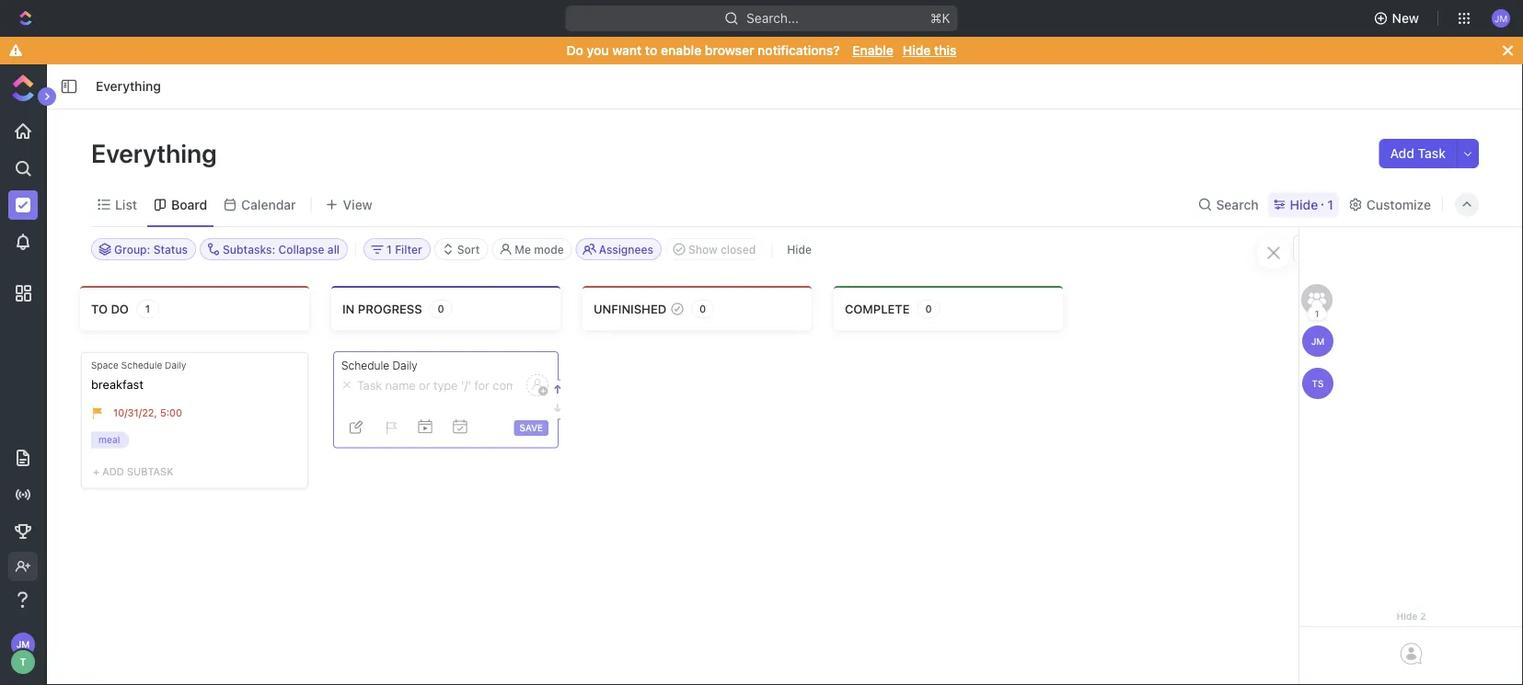 Task type: locate. For each thing, give the bounding box(es) containing it.
jm t
[[16, 640, 30, 669]]

2 vertical spatial jm
[[16, 640, 30, 650]]

1 0 from the left
[[438, 303, 445, 315]]

1 horizontal spatial daily
[[393, 359, 418, 372]]

0 horizontal spatial 0
[[438, 303, 445, 315]]

subtasks: collapse all
[[223, 243, 340, 256]]

1 horizontal spatial to
[[645, 43, 658, 58]]

do you want to enable browser notifications? enable hide this
[[567, 43, 957, 58]]

add left task
[[1391, 146, 1415, 161]]

schedule daily button
[[342, 359, 549, 372]]

enable
[[661, 43, 702, 58]]

jm
[[1495, 13, 1508, 23], [1312, 336, 1325, 347], [16, 640, 30, 650]]

schedule inside space schedule daily breakfast
[[121, 360, 162, 371]]

all
[[328, 243, 340, 256]]

0 horizontal spatial schedule
[[121, 360, 162, 371]]

to
[[645, 43, 658, 58], [91, 302, 108, 316]]

collapse
[[278, 243, 325, 256]]

hide for hide 1
[[1290, 197, 1319, 212]]

you
[[587, 43, 609, 58]]

3 0 from the left
[[926, 303, 932, 315]]

0 right complete
[[926, 303, 932, 315]]

hide button
[[780, 238, 819, 261]]

1 vertical spatial add
[[102, 466, 124, 478]]

set priority image
[[377, 415, 404, 442]]

hide inside button
[[787, 243, 812, 256]]

unfinished
[[594, 302, 667, 316]]

0 vertical spatial jm
[[1495, 13, 1508, 23]]

0 horizontal spatial daily
[[165, 360, 186, 371]]

jm button
[[1487, 4, 1516, 33]]

to do
[[91, 302, 129, 316]]

this
[[935, 43, 957, 58]]

0 right progress
[[438, 303, 445, 315]]

1 horizontal spatial schedule
[[342, 359, 390, 372]]

schedule down in progress at the top of page
[[342, 359, 390, 372]]

add inside add task button
[[1391, 146, 1415, 161]]

space schedule daily breakfast
[[91, 360, 186, 391]]

1 horizontal spatial jm
[[1312, 336, 1325, 347]]

schedule up breakfast
[[121, 360, 162, 371]]

save
[[520, 423, 543, 434]]

1 horizontal spatial add
[[1391, 146, 1415, 161]]

daily up '5:00'
[[165, 360, 186, 371]]

1 inside dropdown button
[[387, 243, 392, 256]]

want
[[612, 43, 642, 58]]

daily up task na﻿me or type '/' for commands field
[[393, 359, 418, 372]]

1
[[1328, 197, 1334, 212], [387, 243, 392, 256], [145, 303, 150, 315], [1315, 308, 1320, 319]]

daily inside space schedule daily breakfast
[[165, 360, 186, 371]]

in
[[342, 302, 355, 316]]

0 for in progress
[[438, 303, 445, 315]]

jm inside dropdown button
[[1495, 13, 1508, 23]]

hide for hide 2
[[1397, 611, 1418, 622]]

0 horizontal spatial add
[[102, 466, 124, 478]]

1 up ts
[[1315, 308, 1320, 319]]

+ add subtask
[[93, 466, 173, 478]]

show closed button
[[666, 238, 764, 261]]

add
[[1391, 146, 1415, 161], [102, 466, 124, 478]]

hide
[[903, 43, 931, 58], [1290, 197, 1319, 212], [787, 243, 812, 256], [1397, 611, 1418, 622]]

2
[[1421, 611, 1427, 622]]

subtask
[[127, 466, 173, 478]]

hide right search
[[1290, 197, 1319, 212]]

1 filter button
[[364, 238, 431, 261]]

status
[[153, 243, 188, 256]]

hide left 2
[[1397, 611, 1418, 622]]

2 0 from the left
[[700, 303, 706, 315]]

search
[[1217, 197, 1259, 212]]

0
[[438, 303, 445, 315], [700, 303, 706, 315], [926, 303, 932, 315]]

breakfast
[[91, 377, 144, 391]]

1 left the filter at the left of the page
[[387, 243, 392, 256]]

1 horizontal spatial 0
[[700, 303, 706, 315]]

subtasks:
[[223, 243, 275, 256]]

view button
[[319, 183, 379, 226]]

0 down the show
[[700, 303, 706, 315]]

everything
[[96, 79, 161, 94], [91, 138, 222, 168]]

assignees button
[[576, 238, 662, 261]]

board link
[[168, 192, 207, 218]]

hide right closed on the top left
[[787, 243, 812, 256]]

list link
[[111, 192, 137, 218]]

Search tasks... text field
[[1294, 236, 1479, 263]]

hide left the this
[[903, 43, 931, 58]]

group:
[[114, 243, 150, 256]]

me mode
[[515, 243, 564, 256]]

Task na﻿me or type '/' for commands field
[[343, 378, 517, 394]]

schedule
[[342, 359, 390, 372], [121, 360, 162, 371]]

0 horizontal spatial to
[[91, 302, 108, 316]]

add right +
[[102, 466, 124, 478]]

0 for complete
[[926, 303, 932, 315]]

hide 1
[[1290, 197, 1334, 212]]

schedule inside dropdown button
[[342, 359, 390, 372]]

meal
[[99, 435, 120, 446]]

to left do at the top of the page
[[91, 302, 108, 316]]

show
[[689, 243, 718, 256]]

enable
[[853, 43, 894, 58]]

to right the want
[[645, 43, 658, 58]]

2 horizontal spatial jm
[[1495, 13, 1508, 23]]

search button
[[1193, 192, 1265, 218]]

calendar link
[[238, 192, 296, 218]]

0 vertical spatial add
[[1391, 146, 1415, 161]]

2 horizontal spatial 0
[[926, 303, 932, 315]]

notifications?
[[758, 43, 840, 58]]

daily
[[393, 359, 418, 372], [165, 360, 186, 371]]



Task type: describe. For each thing, give the bounding box(es) containing it.
me mode button
[[492, 238, 572, 261]]

1 left customize button at the right of page
[[1328, 197, 1334, 212]]

t
[[20, 657, 26, 669]]

board
[[171, 197, 207, 212]]

hide for hide
[[787, 243, 812, 256]]

view
[[343, 197, 373, 212]]

daily inside schedule daily dropdown button
[[393, 359, 418, 372]]

view button
[[319, 192, 379, 218]]

new
[[1393, 11, 1420, 26]]

progress
[[358, 302, 422, 316]]

everything link
[[91, 75, 166, 98]]

filter
[[395, 243, 422, 256]]

me
[[515, 243, 531, 256]]

complete
[[845, 302, 910, 316]]

add task
[[1391, 146, 1446, 161]]

1 vertical spatial everything
[[91, 138, 222, 168]]

sort button
[[434, 238, 488, 261]]

⌘k
[[931, 11, 951, 26]]

meal button
[[91, 432, 133, 453]]

task
[[1418, 146, 1446, 161]]

do
[[111, 302, 129, 316]]

ts
[[1312, 378, 1324, 389]]

hide 2
[[1397, 611, 1427, 622]]

in progress
[[342, 302, 422, 316]]

1 filter
[[387, 243, 422, 256]]

+
[[93, 466, 99, 478]]

do
[[567, 43, 584, 58]]

set priority element
[[377, 415, 404, 442]]

closed
[[721, 243, 756, 256]]

1 vertical spatial to
[[91, 302, 108, 316]]

5:00
[[160, 407, 182, 419]]

new button
[[1367, 4, 1431, 33]]

,
[[154, 407, 157, 419]]

customize button
[[1343, 192, 1437, 218]]

calendar
[[241, 197, 296, 212]]

1 vertical spatial jm
[[1312, 336, 1325, 347]]

browser
[[705, 43, 755, 58]]

1 right do at the top of the page
[[145, 303, 150, 315]]

search...
[[747, 11, 799, 26]]

10/31/22 , 5:00
[[113, 407, 182, 419]]

0 horizontal spatial jm
[[16, 640, 30, 650]]

mode
[[534, 243, 564, 256]]

list
[[115, 197, 137, 212]]

0 vertical spatial to
[[645, 43, 658, 58]]

sort
[[457, 243, 480, 256]]

group: status
[[114, 243, 188, 256]]

assignees
[[599, 243, 654, 256]]

10/31/22
[[113, 407, 154, 419]]

customize
[[1367, 197, 1432, 212]]

0 vertical spatial everything
[[96, 79, 161, 94]]

schedule daily
[[342, 359, 418, 372]]

show closed
[[689, 243, 756, 256]]

add task button
[[1380, 139, 1457, 168]]

space
[[91, 360, 119, 371]]



Task type: vqa. For each thing, say whether or not it's contained in the screenshot.
Dec 5 for Everything
no



